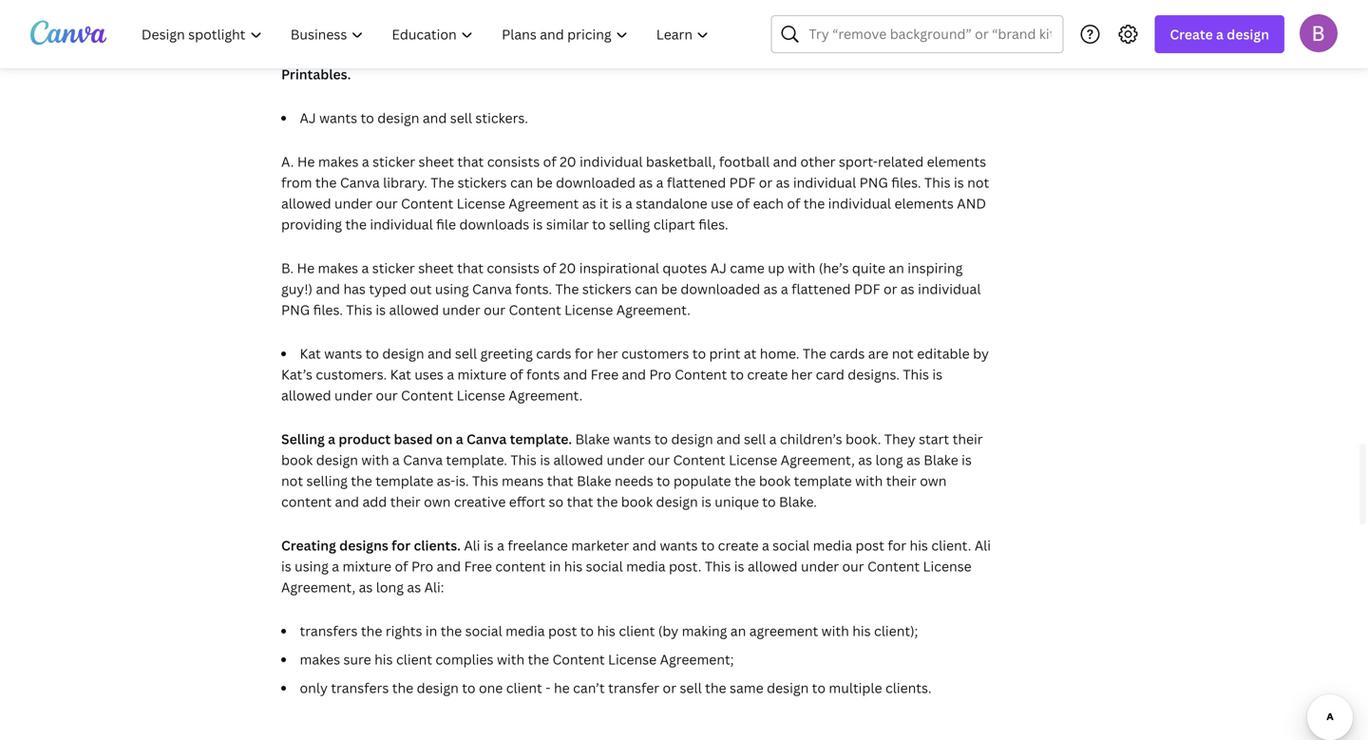 Task type: describe. For each thing, give the bounding box(es) containing it.
multiple
[[829, 679, 882, 697]]

our inside a. he makes a sticker sheet that consists of 20 individual basketball, football and other sport-related elements from the canva library. the stickers can be downloaded as a flattened pdf or as individual png files. this is not allowed under our content license agreement as it is a standalone use of each of the individual elements and providing the individual file downloads is similar to selling clipart files.
[[376, 194, 398, 212]]

1 horizontal spatial their
[[886, 472, 917, 490]]

a. he makes a sticker sheet that consists of 20 individual basketball, football and other sport-related elements from the canva library. the stickers can be downloaded as a flattened pdf or as individual png files. this is not allowed under our content license agreement as it is a standalone use of each of the individual elements and providing the individual file downloads is similar to selling clipart files.
[[281, 153, 989, 233]]

a left the freelance
[[497, 536, 504, 554]]

creative
[[454, 493, 506, 511]]

design up the populate
[[671, 430, 713, 448]]

as-
[[437, 472, 456, 490]]

png inside 'b. he makes a sticker sheet that consists of 20 inspirational quotes aj came up with (he's quite an inspiring guy!) and has typed out using canva fonts. the stickers can be downloaded as a flattened pdf or as individual png files. this is allowed under our content license agreement.'
[[281, 301, 310, 319]]

post.
[[669, 557, 702, 575]]

as up standalone
[[639, 173, 653, 191]]

and down customers on the top
[[622, 365, 646, 383]]

a left children's
[[769, 430, 777, 448]]

quotes
[[663, 259, 707, 277]]

individual down library.
[[370, 215, 433, 233]]

for inside kat wants to design and sell greeting cards for her customers to print at home. the cards are not editable by kat's customers. kat uses a mixture of fonts and free and pro content to create her card designs. this is allowed under our content license agreement.
[[575, 344, 594, 363]]

2 vertical spatial or
[[663, 679, 677, 697]]

a down aj wants to design and sell stickers.
[[362, 153, 369, 171]]

each
[[753, 194, 784, 212]]

inspirational
[[579, 259, 659, 277]]

0 vertical spatial social
[[773, 536, 810, 554]]

his left client);
[[853, 622, 871, 640]]

rights
[[386, 622, 422, 640]]

selling a product based on a canva template.
[[281, 430, 572, 448]]

ali is a freelance marketer and wants to create a social media post for his client. ali is using a mixture of pro and free content in his social media post. this is allowed under our content license agreement, as long as ali:
[[281, 536, 991, 596]]

wants for kat
[[324, 344, 362, 363]]

(he's
[[819, 259, 849, 277]]

effort
[[509, 493, 546, 511]]

his left "client."
[[910, 536, 928, 554]]

license up transfer
[[608, 650, 657, 669]]

are
[[868, 344, 889, 363]]

with down book.
[[855, 472, 883, 490]]

stickers.
[[476, 109, 528, 127]]

as down inspiring
[[901, 280, 915, 298]]

license inside kat wants to design and sell greeting cards for her customers to print at home. the cards are not editable by kat's customers. kat uses a mixture of fonts and free and pro content to create her card designs. this is allowed under our content license agreement.
[[457, 386, 505, 404]]

of inside ali is a freelance marketer and wants to create a social media post for his client. ali is using a mixture of pro and free content in his social media post. this is allowed under our content license agreement, as long as ali:
[[395, 557, 408, 575]]

product
[[339, 430, 391, 448]]

license inside a. he makes a sticker sheet that consists of 20 individual basketball, football and other sport-related elements from the canva library. the stickers can be downloaded as a flattened pdf or as individual png files. this is not allowed under our content license agreement as it is a standalone use of each of the individual elements and providing the individual file downloads is similar to selling clipart files.
[[457, 194, 505, 212]]

is.
[[456, 472, 469, 490]]

1 template from the left
[[376, 472, 434, 490]]

and right marketer
[[632, 536, 657, 554]]

consists for canva
[[487, 259, 540, 277]]

license inside blake wants to design and sell a children's book. they start their book design with a canva template. this is allowed under our content license agreement, as long as blake is not selling the template as-is. this means that blake needs to populate the book template with their own content and add their own creative effort so that the book design is unique to blake.
[[729, 451, 778, 469]]

a right selling
[[328, 430, 336, 448]]

inspiring
[[908, 259, 963, 277]]

as down up
[[764, 280, 778, 298]]

1 vertical spatial elements
[[895, 194, 954, 212]]

0 vertical spatial their
[[953, 430, 983, 448]]

making
[[682, 622, 727, 640]]

as left it
[[582, 194, 596, 212]]

0 vertical spatial client
[[619, 622, 655, 640]]

0 horizontal spatial aj
[[300, 109, 316, 127]]

mixture inside kat wants to design and sell greeting cards for her customers to print at home. the cards are not editable by kat's customers. kat uses a mixture of fonts and free and pro content to create her card designs. this is allowed under our content license agreement.
[[458, 365, 507, 383]]

out
[[410, 280, 432, 298]]

1 vertical spatial transfers
[[331, 679, 389, 697]]

designs
[[339, 536, 389, 554]]

downloaded inside a. he makes a sticker sheet that consists of 20 individual basketball, football and other sport-related elements from the canva library. the stickers can be downloaded as a flattened pdf or as individual png files. this is not allowed under our content license agreement as it is a standalone use of each of the individual elements and providing the individual file downloads is similar to selling clipart files.
[[556, 173, 636, 191]]

create
[[1170, 25, 1213, 43]]

the down rights
[[392, 679, 414, 697]]

top level navigation element
[[129, 15, 725, 53]]

Try "remove background" or "brand kit" search field
[[809, 16, 1051, 52]]

client.
[[932, 536, 972, 554]]

1 vertical spatial blake
[[924, 451, 959, 469]]

is down agreement
[[533, 215, 543, 233]]

0 vertical spatial clients.
[[414, 536, 461, 554]]

sheet for typed
[[418, 259, 454, 277]]

it
[[600, 194, 609, 212]]

content inside blake wants to design and sell a children's book. they start their book design with a canva template. this is allowed under our content license agreement, as long as blake is not selling the template as-is. this means that blake needs to populate the book template with their own content and add their own creative effort so that the book design is unique to blake.
[[281, 493, 332, 511]]

not inside a. he makes a sticker sheet that consists of 20 individual basketball, football and other sport-related elements from the canva library. the stickers can be downloaded as a flattened pdf or as individual png files. this is not allowed under our content license agreement as it is a standalone use of each of the individual elements and providing the individual file downloads is similar to selling clipart files.
[[968, 173, 989, 191]]

free inside ali is a freelance marketer and wants to create a social media post for his client. ali is using a mixture of pro and free content in his social media post. this is allowed under our content license agreement, as long as ali:
[[464, 557, 492, 575]]

design down the populate
[[656, 493, 698, 511]]

0 vertical spatial files.
[[892, 173, 921, 191]]

canva inside blake wants to design and sell a children's book. they start their book design with a canva template. this is allowed under our content license agreement, as long as blake is not selling the template as-is. this means that blake needs to populate the book template with their own content and add their own creative effort so that the book design is unique to blake.
[[403, 451, 443, 469]]

sheet for stickers
[[419, 153, 454, 171]]

printables.
[[281, 65, 351, 83]]

b. he makes a sticker sheet that consists of 20 inspirational quotes aj came up with (he's quite an inspiring guy!) and has typed out using canva fonts. the stickers can be downloaded as a flattened pdf or as individual png files. this is allowed under our content license agreement.
[[281, 259, 981, 319]]

consists for downloaded
[[487, 153, 540, 171]]

marketer
[[571, 536, 629, 554]]

the up sure
[[361, 622, 382, 640]]

agreement, inside ali is a freelance marketer and wants to create a social media post for his client. ali is using a mixture of pro and free content in his social media post. this is allowed under our content license agreement, as long as ali:
[[281, 578, 356, 596]]

a down up
[[781, 280, 788, 298]]

and right fonts
[[563, 365, 588, 383]]

the down "other"
[[804, 194, 825, 212]]

0 horizontal spatial client
[[396, 650, 432, 669]]

greeting
[[480, 344, 533, 363]]

a down the creating
[[332, 557, 339, 575]]

0 horizontal spatial book
[[281, 451, 313, 469]]

agreement;
[[660, 650, 734, 669]]

content inside blake wants to design and sell a children's book. they start their book design with a canva template. this is allowed under our content license agreement, as long as blake is not selling the template as-is. this means that blake needs to populate the book template with their own content and add their own creative effort so that the book design is unique to blake.
[[673, 451, 726, 469]]

long inside blake wants to design and sell a children's book. they start their book design with a canva template. this is allowed under our content license agreement, as long as blake is not selling the template as-is. this means that blake needs to populate the book template with their own content and add their own creative effort so that the book design is unique to blake.
[[876, 451, 903, 469]]

2 horizontal spatial media
[[813, 536, 852, 554]]

individual down sport-
[[828, 194, 891, 212]]

individual up it
[[580, 153, 643, 171]]

bob builder image
[[1300, 14, 1338, 52]]

came
[[730, 259, 765, 277]]

content inside ali is a freelance marketer and wants to create a social media post for his client. ali is using a mixture of pro and free content in his social media post. this is allowed under our content license agreement, as long as ali:
[[868, 557, 920, 575]]

png inside a. he makes a sticker sheet that consists of 20 individual basketball, football and other sport-related elements from the canva library. the stickers can be downloaded as a flattened pdf or as individual png files. this is not allowed under our content license agreement as it is a standalone use of each of the individual elements and providing the individual file downloads is similar to selling clipart files.
[[860, 173, 888, 191]]

he for b.
[[297, 259, 315, 277]]

1 vertical spatial in
[[426, 622, 437, 640]]

makes sure his client complies with the content license agreement;
[[300, 650, 734, 669]]

2 cards from the left
[[830, 344, 865, 363]]

is down the populate
[[701, 493, 712, 511]]

0 horizontal spatial kat
[[300, 344, 321, 363]]

a up "agreement"
[[762, 536, 770, 554]]

0 vertical spatial blake
[[575, 430, 610, 448]]

of inside kat wants to design and sell greeting cards for her customers to print at home. the cards are not editable by kat's customers. kat uses a mixture of fonts and free and pro content to create her card designs. this is allowed under our content license agreement.
[[510, 365, 523, 383]]

wants inside ali is a freelance marketer and wants to create a social media post for his client. ali is using a mixture of pro and free content in his social media post. this is allowed under our content license agreement, as long as ali:
[[660, 536, 698, 554]]

selling
[[281, 430, 325, 448]]

is down creative
[[484, 536, 494, 554]]

design right same
[[767, 679, 809, 697]]

and up ali:
[[437, 557, 461, 575]]

providing
[[281, 215, 342, 233]]

is up "client."
[[962, 451, 972, 469]]

this inside ali is a freelance marketer and wants to create a social media post for his client. ali is using a mixture of pro and free content in his social media post. this is allowed under our content license agreement, as long as ali:
[[705, 557, 731, 575]]

and
[[957, 194, 986, 212]]

uses
[[415, 365, 444, 383]]

sell for stickers.
[[450, 109, 472, 127]]

blake.
[[779, 493, 817, 511]]

is right it
[[612, 194, 622, 212]]

stickers inside a. he makes a sticker sheet that consists of 20 individual basketball, football and other sport-related elements from the canva library. the stickers can be downloaded as a flattened pdf or as individual png files. this is not allowed under our content license agreement as it is a standalone use of each of the individual elements and providing the individual file downloads is similar to selling clipart files.
[[458, 173, 507, 191]]

2 vertical spatial media
[[506, 622, 545, 640]]

flattened inside 'b. he makes a sticker sheet that consists of 20 inspirational quotes aj came up with (he's quite an inspiring guy!) and has typed out using canva fonts. the stickers can be downloaded as a flattened pdf or as individual png files. this is allowed under our content license agreement.'
[[792, 280, 851, 298]]

his right sure
[[375, 650, 393, 669]]

individual down "other"
[[793, 173, 856, 191]]

be inside a. he makes a sticker sheet that consists of 20 individual basketball, football and other sport-related elements from the canva library. the stickers can be downloaded as a flattened pdf or as individual png files. this is not allowed under our content license agreement as it is a standalone use of each of the individual elements and providing the individual file downloads is similar to selling clipart files.
[[537, 173, 553, 191]]

create a design button
[[1155, 15, 1285, 53]]

2 template from the left
[[794, 472, 852, 490]]

needs
[[615, 472, 654, 490]]

-
[[546, 679, 551, 697]]

unique
[[715, 493, 759, 511]]

the up unique on the right bottom
[[735, 472, 756, 490]]

of right "each"
[[787, 194, 800, 212]]

agreement
[[509, 194, 579, 212]]

fonts
[[526, 365, 560, 383]]

same
[[730, 679, 764, 697]]

the inside kat wants to design and sell greeting cards for her customers to print at home. the cards are not editable by kat's customers. kat uses a mixture of fonts and free and pro content to create her card designs. this is allowed under our content license agreement.
[[803, 344, 827, 363]]

related
[[878, 153, 924, 171]]

content up "can't"
[[553, 650, 605, 669]]

2 vertical spatial blake
[[577, 472, 612, 490]]

2 vertical spatial book
[[621, 493, 653, 511]]

to inside ali is a freelance marketer and wants to create a social media post for his client. ali is using a mixture of pro and free content in his social media post. this is allowed under our content license agreement, as long as ali:
[[701, 536, 715, 554]]

aj wants to design and sell stickers.
[[300, 109, 528, 127]]

using inside ali is a freelance marketer and wants to create a social media post for his client. ali is using a mixture of pro and free content in his social media post. this is allowed under our content license agreement, as long as ali:
[[295, 557, 329, 575]]

of right use
[[737, 194, 750, 212]]

or inside a. he makes a sticker sheet that consists of 20 individual basketball, football and other sport-related elements from the canva library. the stickers can be downloaded as a flattened pdf or as individual png files. this is not allowed under our content license agreement as it is a standalone use of each of the individual elements and providing the individual file downloads is similar to selling clipart files.
[[759, 173, 773, 191]]

sticker for has
[[372, 259, 415, 277]]

as down designs
[[359, 578, 373, 596]]

football
[[719, 153, 770, 171]]

allowed inside kat wants to design and sell greeting cards for her customers to print at home. the cards are not editable by kat's customers. kat uses a mixture of fonts and free and pro content to create her card designs. this is allowed under our content license agreement.
[[281, 386, 331, 404]]

agreement. inside kat wants to design and sell greeting cards for her customers to print at home. the cards are not editable by kat's customers. kat uses a mixture of fonts and free and pro content to create her card designs. this is allowed under our content license agreement.
[[509, 386, 583, 404]]

for inside ali is a freelance marketer and wants to create a social media post for his client. ali is using a mixture of pro and free content in his social media post. this is allowed under our content license agreement, as long as ali:
[[888, 536, 907, 554]]

sure
[[344, 650, 371, 669]]

license inside ali is a freelance marketer and wants to create a social media post for his client. ali is using a mixture of pro and free content in his social media post. this is allowed under our content license agreement, as long as ali:
[[923, 557, 972, 575]]

1 vertical spatial an
[[731, 622, 746, 640]]

start
[[919, 430, 949, 448]]

0 vertical spatial template.
[[510, 430, 572, 448]]

design down complies
[[417, 679, 459, 697]]

template. inside blake wants to design and sell a children's book. they start their book design with a canva template. this is allowed under our content license agreement, as long as blake is not selling the template as-is. this means that blake needs to populate the book template with their own content and add their own creative effort so that the book design is unique to blake.
[[446, 451, 507, 469]]

on
[[436, 430, 453, 448]]

book.
[[846, 430, 881, 448]]

card
[[816, 365, 845, 383]]

1 vertical spatial media
[[626, 557, 666, 575]]

1 vertical spatial social
[[586, 557, 623, 575]]

a up "has"
[[362, 259, 369, 277]]

clipart
[[654, 215, 695, 233]]

a right the on
[[456, 430, 463, 448]]

and left the stickers.
[[423, 109, 447, 127]]

the up complies
[[441, 622, 462, 640]]

this inside 'b. he makes a sticker sheet that consists of 20 inspirational quotes aj came up with (he's quite an inspiring guy!) and has typed out using canva fonts. the stickers can be downloaded as a flattened pdf or as individual png files. this is allowed under our content license agreement.'
[[346, 301, 372, 319]]

the right from
[[315, 173, 337, 191]]

only
[[300, 679, 328, 697]]

transfers the rights in the social media post to his client (by making an agreement with his client);
[[300, 622, 918, 640]]

allowed inside blake wants to design and sell a children's book. they start their book design with a canva template. this is allowed under our content license agreement, as long as blake is not selling the template as-is. this means that blake needs to populate the book template with their own content and add their own creative effort so that the book design is unique to blake.
[[554, 451, 603, 469]]

ali:
[[424, 578, 444, 596]]

under inside kat wants to design and sell greeting cards for her customers to print at home. the cards are not editable by kat's customers. kat uses a mixture of fonts and free and pro content to create her card designs. this is allowed under our content license agreement.
[[335, 386, 373, 404]]

with right "agreement"
[[822, 622, 849, 640]]

this up means
[[511, 451, 537, 469]]

guy!)
[[281, 280, 313, 298]]

0 vertical spatial transfers
[[300, 622, 358, 640]]

with inside 'b. he makes a sticker sheet that consists of 20 inspirational quotes aj came up with (he's quite an inspiring guy!) and has typed out using canva fonts. the stickers can be downloaded as a flattened pdf or as individual png files. this is allowed under our content license agreement.'
[[788, 259, 816, 277]]

(by
[[658, 622, 679, 640]]

b.
[[281, 259, 294, 277]]

create a design
[[1170, 25, 1270, 43]]

one
[[479, 679, 503, 697]]

a.
[[281, 153, 294, 171]]

canva right the on
[[467, 430, 507, 448]]

creating
[[281, 536, 336, 554]]

create inside ali is a freelance marketer and wants to create a social media post for his client. ali is using a mixture of pro and free content in his social media post. this is allowed under our content license agreement, as long as ali:
[[718, 536, 759, 554]]

editable
[[917, 344, 970, 363]]

from
[[281, 173, 312, 191]]

client);
[[874, 622, 918, 640]]

not inside blake wants to design and sell a children's book. they start their book design with a canva template. this is allowed under our content license agreement, as long as blake is not selling the template as-is. this means that blake needs to populate the book template with their own content and add their own creative effort so that the book design is unique to blake.
[[281, 472, 303, 490]]

our inside kat wants to design and sell greeting cards for her customers to print at home. the cards are not editable by kat's customers. kat uses a mixture of fonts and free and pro content to create her card designs. this is allowed under our content license agreement.
[[376, 386, 398, 404]]

content inside a. he makes a sticker sheet that consists of 20 individual basketball, football and other sport-related elements from the canva library. the stickers can be downloaded as a flattened pdf or as individual png files. this is not allowed under our content license agreement as it is a standalone use of each of the individual elements and providing the individual file downloads is similar to selling clipart files.
[[401, 194, 453, 212]]

as down they
[[907, 451, 921, 469]]

under inside a. he makes a sticker sheet that consists of 20 individual basketball, football and other sport-related elements from the canva library. the stickers can be downloaded as a flattened pdf or as individual png files. this is not allowed under our content license agreement as it is a standalone use of each of the individual elements and providing the individual file downloads is similar to selling clipart files.
[[335, 194, 373, 212]]

creating designs for clients.
[[281, 536, 461, 554]]

is up and
[[954, 173, 964, 191]]

similar
[[546, 215, 589, 233]]

pdf inside 'b. he makes a sticker sheet that consists of 20 inspirational quotes aj came up with (he's quite an inspiring guy!) and has typed out using canva fonts. the stickers can be downloaded as a flattened pdf or as individual png files. this is allowed under our content license agreement.'
[[854, 280, 880, 298]]

0 horizontal spatial their
[[390, 493, 421, 511]]

the up -
[[528, 650, 549, 669]]

at
[[744, 344, 757, 363]]

so
[[549, 493, 564, 511]]

that right so
[[567, 493, 593, 511]]

1 vertical spatial own
[[424, 493, 451, 511]]

1 horizontal spatial files.
[[699, 215, 728, 233]]

the left same
[[705, 679, 727, 697]]

blake wants to design and sell a children's book. they start their book design with a canva template. this is allowed under our content license agreement, as long as blake is not selling the template as-is. this means that blake needs to populate the book template with their own content and add their own creative effort so that the book design is unique to blake.
[[281, 430, 983, 511]]

with down product on the left of the page
[[361, 451, 389, 469]]

to inside a. he makes a sticker sheet that consists of 20 individual basketball, football and other sport-related elements from the canva library. the stickers can be downloaded as a flattened pdf or as individual png files. this is not allowed under our content license agreement as it is a standalone use of each of the individual elements and providing the individual file downloads is similar to selling clipart files.
[[592, 215, 606, 233]]

20 for individual
[[560, 153, 576, 171]]

and up uses
[[428, 344, 452, 363]]

is right post.
[[734, 557, 745, 575]]

0 vertical spatial her
[[597, 344, 618, 363]]

children's
[[780, 430, 843, 448]]

freelance
[[508, 536, 568, 554]]

quite
[[852, 259, 886, 277]]

1 horizontal spatial client
[[506, 679, 542, 697]]

allowed inside a. he makes a sticker sheet that consists of 20 individual basketball, football and other sport-related elements from the canva library. the stickers can be downloaded as a flattened pdf or as individual png files. this is not allowed under our content license agreement as it is a standalone use of each of the individual elements and providing the individual file downloads is similar to selling clipart files.
[[281, 194, 331, 212]]

canva inside 'b. he makes a sticker sheet that consists of 20 inspirational quotes aj came up with (he's quite an inspiring guy!) and has typed out using canva fonts. the stickers can be downloaded as a flattened pdf or as individual png files. this is allowed under our content license agreement.'
[[472, 280, 512, 298]]

aj inside 'b. he makes a sticker sheet that consists of 20 inspirational quotes aj came up with (he's quite an inspiring guy!) and has typed out using canva fonts. the stickers can be downloaded as a flattened pdf or as individual png files. this is allowed under our content license agreement.'
[[711, 259, 727, 277]]

kat's
[[281, 365, 313, 383]]

sell down agreement;
[[680, 679, 702, 697]]

as up "each"
[[776, 173, 790, 191]]

this up creative
[[472, 472, 498, 490]]

agreement, inside blake wants to design and sell a children's book. they start their book design with a canva template. this is allowed under our content license agreement, as long as blake is not selling the template as-is. this means that blake needs to populate the book template with their own content and add their own creative effort so that the book design is unique to blake.
[[781, 451, 855, 469]]

up
[[768, 259, 785, 277]]

0 vertical spatial elements
[[927, 153, 986, 171]]

and up the populate
[[717, 430, 741, 448]]

with up one
[[497, 650, 525, 669]]



Task type: locate. For each thing, give the bounding box(es) containing it.
allowed up the providing
[[281, 194, 331, 212]]

license inside 'b. he makes a sticker sheet that consists of 20 inspirational quotes aj came up with (he's quite an inspiring guy!) and has typed out using canva fonts. the stickers can be downloaded as a flattened pdf or as individual png files. this is allowed under our content license agreement.'
[[565, 301, 613, 319]]

2 horizontal spatial for
[[888, 536, 907, 554]]

mixture inside ali is a freelance marketer and wants to create a social media post for his client. ali is using a mixture of pro and free content in his social media post. this is allowed under our content license agreement, as long as ali:
[[343, 557, 392, 575]]

1 horizontal spatial in
[[549, 557, 561, 575]]

not inside kat wants to design and sell greeting cards for her customers to print at home. the cards are not editable by kat's customers. kat uses a mixture of fonts and free and pro content to create her card designs. this is allowed under our content license agreement.
[[892, 344, 914, 363]]

selling inside a. he makes a sticker sheet that consists of 20 individual basketball, football and other sport-related elements from the canva library. the stickers can be downloaded as a flattened pdf or as individual png files. this is not allowed under our content license agreement as it is a standalone use of each of the individual elements and providing the individual file downloads is similar to selling clipart files.
[[609, 215, 650, 233]]

the down needs
[[597, 493, 618, 511]]

2 he from the top
[[297, 259, 315, 277]]

post inside ali is a freelance marketer and wants to create a social media post for his client. ali is using a mixture of pro and free content in his social media post. this is allowed under our content license agreement, as long as ali:
[[856, 536, 885, 554]]

1 horizontal spatial her
[[791, 365, 813, 383]]

is inside kat wants to design and sell greeting cards for her customers to print at home. the cards are not editable by kat's customers. kat uses a mixture of fonts and free and pro content to create her card designs. this is allowed under our content license agreement.
[[933, 365, 943, 383]]

her left customers on the top
[[597, 344, 618, 363]]

content up file
[[401, 194, 453, 212]]

is up means
[[540, 451, 550, 469]]

this down "has"
[[346, 301, 372, 319]]

to
[[361, 109, 374, 127], [592, 215, 606, 233], [366, 344, 379, 363], [693, 344, 706, 363], [730, 365, 744, 383], [655, 430, 668, 448], [657, 472, 670, 490], [762, 493, 776, 511], [701, 536, 715, 554], [580, 622, 594, 640], [462, 679, 476, 697], [812, 679, 826, 697]]

0 vertical spatial can
[[510, 173, 533, 191]]

files. down related
[[892, 173, 921, 191]]

file
[[436, 215, 456, 233]]

blake down "start"
[[924, 451, 959, 469]]

a inside kat wants to design and sell greeting cards for her customers to print at home. the cards are not editable by kat's customers. kat uses a mixture of fonts and free and pro content to create her card designs. this is allowed under our content license agreement.
[[447, 365, 454, 383]]

aj down printables.
[[300, 109, 316, 127]]

20
[[560, 153, 576, 171], [560, 259, 576, 277]]

in down the freelance
[[549, 557, 561, 575]]

in right rights
[[426, 622, 437, 640]]

our inside blake wants to design and sell a children's book. they start their book design with a canva template. this is allowed under our content license agreement, as long as blake is not selling the template as-is. this means that blake needs to populate the book template with their own content and add their own creative effort so that the book design is unique to blake.
[[648, 451, 670, 469]]

using right out
[[435, 280, 469, 298]]

pro inside ali is a freelance marketer and wants to create a social media post for his client. ali is using a mixture of pro and free content in his social media post. this is allowed under our content license agreement, as long as ali:
[[411, 557, 433, 575]]

content inside 'b. he makes a sticker sheet that consists of 20 inspirational quotes aj came up with (he's quite an inspiring guy!) and has typed out using canva fonts. the stickers can be downloaded as a flattened pdf or as individual png files. this is allowed under our content license agreement.'
[[509, 301, 561, 319]]

0 horizontal spatial for
[[392, 536, 411, 554]]

0 horizontal spatial template
[[376, 472, 434, 490]]

and inside a. he makes a sticker sheet that consists of 20 individual basketball, football and other sport-related elements from the canva library. the stickers can be downloaded as a flattened pdf or as individual png files. this is not allowed under our content license agreement as it is a standalone use of each of the individual elements and providing the individual file downloads is similar to selling clipart files.
[[773, 153, 797, 171]]

standalone
[[636, 194, 708, 212]]

social
[[773, 536, 810, 554], [586, 557, 623, 575], [465, 622, 502, 640]]

pdf inside a. he makes a sticker sheet that consists of 20 individual basketball, football and other sport-related elements from the canva library. the stickers can be downloaded as a flattened pdf or as individual png files. this is not allowed under our content license agreement as it is a standalone use of each of the individual elements and providing the individual file downloads is similar to selling clipart files.
[[729, 173, 756, 191]]

their right "start"
[[953, 430, 983, 448]]

based
[[394, 430, 433, 448]]

selling
[[609, 215, 650, 233], [306, 472, 348, 490]]

1 horizontal spatial book
[[621, 493, 653, 511]]

as down book.
[[858, 451, 872, 469]]

his down marketer
[[564, 557, 583, 575]]

allowed inside ali is a freelance marketer and wants to create a social media post for his client. ali is using a mixture of pro and free content in his social media post. this is allowed under our content license agreement, as long as ali:
[[748, 557, 798, 575]]

designs.
[[848, 365, 900, 383]]

agreement, down the creating
[[281, 578, 356, 596]]

1 horizontal spatial be
[[661, 280, 677, 298]]

1 vertical spatial clients.
[[886, 679, 932, 697]]

0 horizontal spatial flattened
[[667, 173, 726, 191]]

0 vertical spatial 20
[[560, 153, 576, 171]]

0 vertical spatial makes
[[318, 153, 359, 171]]

clients.
[[414, 536, 461, 554], [886, 679, 932, 697]]

agreement.
[[616, 301, 691, 319], [509, 386, 583, 404]]

1 vertical spatial kat
[[390, 365, 411, 383]]

canva left library.
[[340, 173, 380, 191]]

our inside 'b. he makes a sticker sheet that consists of 20 inspirational quotes aj came up with (he's quite an inspiring guy!) and has typed out using canva fonts. the stickers can be downloaded as a flattened pdf or as individual png files. this is allowed under our content license agreement.'
[[484, 301, 506, 319]]

be down quotes
[[661, 280, 677, 298]]

flattened
[[667, 173, 726, 191], [792, 280, 851, 298]]

makes inside a. he makes a sticker sheet that consists of 20 individual basketball, football and other sport-related elements from the canva library. the stickers can be downloaded as a flattened pdf or as individual png files. this is not allowed under our content license agreement as it is a standalone use of each of the individual elements and providing the individual file downloads is similar to selling clipart files.
[[318, 153, 359, 171]]

1 horizontal spatial cards
[[830, 344, 865, 363]]

0 vertical spatial consists
[[487, 153, 540, 171]]

and left add
[[335, 493, 359, 511]]

2 horizontal spatial not
[[968, 173, 989, 191]]

populate
[[674, 472, 731, 490]]

sell left children's
[[744, 430, 766, 448]]

sheet inside a. he makes a sticker sheet that consists of 20 individual basketball, football and other sport-related elements from the canva library. the stickers can be downloaded as a flattened pdf or as individual png files. this is not allowed under our content license agreement as it is a standalone use of each of the individual elements and providing the individual file downloads is similar to selling clipart files.
[[419, 153, 454, 171]]

0 horizontal spatial be
[[537, 173, 553, 191]]

files. up customers.
[[313, 301, 343, 319]]

0 horizontal spatial stickers
[[458, 173, 507, 191]]

blake
[[575, 430, 610, 448], [924, 451, 959, 469], [577, 472, 612, 490]]

1 sheet from the top
[[419, 153, 454, 171]]

2 vertical spatial files.
[[313, 301, 343, 319]]

files. inside 'b. he makes a sticker sheet that consists of 20 inspirational quotes aj came up with (he's quite an inspiring guy!) and has typed out using canva fonts. the stickers can be downloaded as a flattened pdf or as individual png files. this is allowed under our content license agreement.'
[[313, 301, 343, 319]]

as left ali:
[[407, 578, 421, 596]]

1 horizontal spatial kat
[[390, 365, 411, 383]]

a down based
[[392, 451, 400, 469]]

canva inside a. he makes a sticker sheet that consists of 20 individual basketball, football and other sport-related elements from the canva library. the stickers can be downloaded as a flattened pdf or as individual png files. this is not allowed under our content license agreement as it is a standalone use of each of the individual elements and providing the individual file downloads is similar to selling clipart files.
[[340, 173, 380, 191]]

blake down kat wants to design and sell greeting cards for her customers to print at home. the cards are not editable by kat's customers. kat uses a mixture of fonts and free and pro content to create her card designs. this is allowed under our content license agreement.
[[575, 430, 610, 448]]

1 vertical spatial files.
[[699, 215, 728, 233]]

kat up the kat's
[[300, 344, 321, 363]]

this inside kat wants to design and sell greeting cards for her customers to print at home. the cards are not editable by kat's customers. kat uses a mixture of fonts and free and pro content to create her card designs. this is allowed under our content license agreement.
[[903, 365, 929, 383]]

0 vertical spatial selling
[[609, 215, 650, 233]]

clients. right multiple
[[886, 679, 932, 697]]

content up the creating
[[281, 493, 332, 511]]

1 horizontal spatial template
[[794, 472, 852, 490]]

design inside kat wants to design and sell greeting cards for her customers to print at home. the cards are not editable by kat's customers. kat uses a mixture of fonts and free and pro content to create her card designs. this is allowed under our content license agreement.
[[382, 344, 424, 363]]

0 vertical spatial kat
[[300, 344, 321, 363]]

under inside ali is a freelance marketer and wants to create a social media post for his client. ali is using a mixture of pro and free content in his social media post. this is allowed under our content license agreement, as long as ali:
[[801, 557, 839, 575]]

for left "client."
[[888, 536, 907, 554]]

customers.
[[316, 365, 387, 383]]

long left ali:
[[376, 578, 404, 596]]

his up only transfers the design to one client - he can't transfer or sell the same design to multiple clients.
[[597, 622, 616, 640]]

1 he from the top
[[297, 153, 315, 171]]

consists inside a. he makes a sticker sheet that consists of 20 individual basketball, football and other sport-related elements from the canva library. the stickers can be downloaded as a flattened pdf or as individual png files. this is not allowed under our content license agreement as it is a standalone use of each of the individual elements and providing the individual file downloads is similar to selling clipart files.
[[487, 153, 540, 171]]

makes right a.
[[318, 153, 359, 171]]

2 horizontal spatial their
[[953, 430, 983, 448]]

wants for blake
[[613, 430, 651, 448]]

that inside a. he makes a sticker sheet that consists of 20 individual basketball, football and other sport-related elements from the canva library. the stickers can be downloaded as a flattened pdf or as individual png files. this is not allowed under our content license agreement as it is a standalone use of each of the individual elements and providing the individual file downloads is similar to selling clipart files.
[[457, 153, 484, 171]]

0 horizontal spatial social
[[465, 622, 502, 640]]

he right b. at the left top of page
[[297, 259, 315, 277]]

allowed up so
[[554, 451, 603, 469]]

the up add
[[351, 472, 372, 490]]

downloads
[[459, 215, 530, 233]]

template
[[376, 472, 434, 490], [794, 472, 852, 490]]

content inside ali is a freelance marketer and wants to create a social media post for his client. ali is using a mixture of pro and free content in his social media post. this is allowed under our content license agreement, as long as ali:
[[495, 557, 546, 575]]

can inside a. he makes a sticker sheet that consists of 20 individual basketball, football and other sport-related elements from the canva library. the stickers can be downloaded as a flattened pdf or as individual png files. this is not allowed under our content license agreement as it is a standalone use of each of the individual elements and providing the individual file downloads is similar to selling clipart files.
[[510, 173, 533, 191]]

individual inside 'b. he makes a sticker sheet that consists of 20 inspirational quotes aj came up with (he's quite an inspiring guy!) and has typed out using canva fonts. the stickers can be downloaded as a flattened pdf or as individual png files. this is allowed under our content license agreement.'
[[918, 280, 981, 298]]

0 horizontal spatial media
[[506, 622, 545, 640]]

sticker inside a. he makes a sticker sheet that consists of 20 individual basketball, football and other sport-related elements from the canva library. the stickers can be downloaded as a flattened pdf or as individual png files. this is not allowed under our content license agreement as it is a standalone use of each of the individual elements and providing the individual file downloads is similar to selling clipart files.
[[373, 153, 415, 171]]

1 vertical spatial free
[[464, 557, 492, 575]]

canva down selling a product based on a canva template.
[[403, 451, 443, 469]]

sticker inside 'b. he makes a sticker sheet that consists of 20 inspirational quotes aj came up with (he's quite an inspiring guy!) and has typed out using canva fonts. the stickers can be downloaded as a flattened pdf or as individual png files. this is allowed under our content license agreement.'
[[372, 259, 415, 277]]

that up so
[[547, 472, 574, 490]]

0 vertical spatial own
[[920, 472, 947, 490]]

basketball,
[[646, 153, 716, 171]]

downloaded inside 'b. he makes a sticker sheet that consists of 20 inspirational quotes aj came up with (he's quite an inspiring guy!) and has typed out using canva fonts. the stickers can be downloaded as a flattened pdf or as individual png files. this is allowed under our content license agreement.'
[[681, 280, 760, 298]]

2 horizontal spatial client
[[619, 622, 655, 640]]

of inside 'b. he makes a sticker sheet that consists of 20 inspirational quotes aj came up with (he's quite an inspiring guy!) and has typed out using canva fonts. the stickers can be downloaded as a flattened pdf or as individual png files. this is allowed under our content license agreement.'
[[543, 259, 556, 277]]

design inside 'dropdown button'
[[1227, 25, 1270, 43]]

agreement. inside 'b. he makes a sticker sheet that consists of 20 inspirational quotes aj came up with (he's quite an inspiring guy!) and has typed out using canva fonts. the stickers can be downloaded as a flattened pdf or as individual png files. this is allowed under our content license agreement.'
[[616, 301, 691, 319]]

0 horizontal spatial agreement,
[[281, 578, 356, 596]]

be inside 'b. he makes a sticker sheet that consists of 20 inspirational quotes aj came up with (he's quite an inspiring guy!) and has typed out using canva fonts. the stickers can be downloaded as a flattened pdf or as individual png files. this is allowed under our content license agreement.'
[[661, 280, 677, 298]]

sheet up library.
[[419, 153, 454, 171]]

means
[[502, 472, 544, 490]]

a
[[1216, 25, 1224, 43], [362, 153, 369, 171], [656, 173, 664, 191], [625, 194, 633, 212], [362, 259, 369, 277], [781, 280, 788, 298], [447, 365, 454, 383], [328, 430, 336, 448], [456, 430, 463, 448], [769, 430, 777, 448], [392, 451, 400, 469], [497, 536, 504, 554], [762, 536, 770, 554], [332, 557, 339, 575]]

our inside ali is a freelance marketer and wants to create a social media post for his client. ali is using a mixture of pro and free content in his social media post. this is allowed under our content license agreement, as long as ali:
[[842, 557, 864, 575]]

selling inside blake wants to design and sell a children's book. they start their book design with a canva template. this is allowed under our content license agreement, as long as blake is not selling the template as-is. this means that blake needs to populate the book template with their own content and add their own creative effort so that the book design is unique to blake.
[[306, 472, 348, 490]]

by
[[973, 344, 989, 363]]

1 cards from the left
[[536, 344, 572, 363]]

1 vertical spatial downloaded
[[681, 280, 760, 298]]

mixture
[[458, 365, 507, 383], [343, 557, 392, 575]]

pro inside kat wants to design and sell greeting cards for her customers to print at home. the cards are not editable by kat's customers. kat uses a mixture of fonts and free and pro content to create her card designs. this is allowed under our content license agreement.
[[649, 365, 672, 383]]

20 inside 'b. he makes a sticker sheet that consists of 20 inspirational quotes aj came up with (he's quite an inspiring guy!) and has typed out using canva fonts. the stickers can be downloaded as a flattened pdf or as individual png files. this is allowed under our content license agreement.'
[[560, 259, 576, 277]]

1 horizontal spatial can
[[635, 280, 658, 298]]

be
[[537, 173, 553, 191], [661, 280, 677, 298]]

template.
[[510, 430, 572, 448], [446, 451, 507, 469]]

is inside 'b. he makes a sticker sheet that consists of 20 inspirational quotes aj came up with (he's quite an inspiring guy!) and has typed out using canva fonts. the stickers can be downloaded as a flattened pdf or as individual png files. this is allowed under our content license agreement.'
[[376, 301, 386, 319]]

0 horizontal spatial mixture
[[343, 557, 392, 575]]

using down the creating
[[295, 557, 329, 575]]

client down rights
[[396, 650, 432, 669]]

library.
[[383, 173, 427, 191]]

under inside 'b. he makes a sticker sheet that consists of 20 inspirational quotes aj came up with (he's quite an inspiring guy!) and has typed out using canva fonts. the stickers can be downloaded as a flattened pdf or as individual png files. this is allowed under our content license agreement.'
[[442, 301, 481, 319]]

2 vertical spatial client
[[506, 679, 542, 697]]

cards up card
[[830, 344, 865, 363]]

or right transfer
[[663, 679, 677, 697]]

sell
[[450, 109, 472, 127], [455, 344, 477, 363], [744, 430, 766, 448], [680, 679, 702, 697]]

transfers up sure
[[300, 622, 358, 640]]

complies
[[436, 650, 494, 669]]

long inside ali is a freelance marketer and wants to create a social media post for his client. ali is using a mixture of pro and free content in his social media post. this is allowed under our content license agreement, as long as ali:
[[376, 578, 404, 596]]

use
[[711, 194, 733, 212]]

in inside ali is a freelance marketer and wants to create a social media post for his client. ali is using a mixture of pro and free content in his social media post. this is allowed under our content license agreement, as long as ali:
[[549, 557, 561, 575]]

of
[[543, 153, 557, 171], [737, 194, 750, 212], [787, 194, 800, 212], [543, 259, 556, 277], [510, 365, 523, 383], [395, 557, 408, 575]]

not down selling
[[281, 472, 303, 490]]

makes for guy!)
[[318, 259, 358, 277]]

1 vertical spatial book
[[759, 472, 791, 490]]

or up "each"
[[759, 173, 773, 191]]

allowed
[[281, 194, 331, 212], [389, 301, 439, 319], [281, 386, 331, 404], [554, 451, 603, 469], [748, 557, 798, 575]]

1 horizontal spatial long
[[876, 451, 903, 469]]

sell inside blake wants to design and sell a children's book. they start their book design with a canva template. this is allowed under our content license agreement, as long as blake is not selling the template as-is. this means that blake needs to populate the book template with their own content and add their own creative effort so that the book design is unique to blake.
[[744, 430, 766, 448]]

consists inside 'b. he makes a sticker sheet that consists of 20 inspirational quotes aj came up with (he's quite an inspiring guy!) and has typed out using canva fonts. the stickers can be downloaded as a flattened pdf or as individual png files. this is allowed under our content license agreement.'
[[487, 259, 540, 277]]

0 horizontal spatial png
[[281, 301, 310, 319]]

0 vertical spatial post
[[856, 536, 885, 554]]

0 vertical spatial pdf
[[729, 173, 756, 191]]

her
[[597, 344, 618, 363], [791, 365, 813, 383]]

1 vertical spatial create
[[718, 536, 759, 554]]

with
[[788, 259, 816, 277], [361, 451, 389, 469], [855, 472, 883, 490], [822, 622, 849, 640], [497, 650, 525, 669]]

0 vertical spatial be
[[537, 173, 553, 191]]

aj
[[300, 109, 316, 127], [711, 259, 727, 277]]

in
[[549, 557, 561, 575], [426, 622, 437, 640]]

has
[[343, 280, 366, 298]]

1 horizontal spatial an
[[889, 259, 904, 277]]

using inside 'b. he makes a sticker sheet that consists of 20 inspirational quotes aj came up with (he's quite an inspiring guy!) and has typed out using canva fonts. the stickers can be downloaded as a flattened pdf or as individual png files. this is allowed under our content license agreement.'
[[435, 280, 469, 298]]

makes up "has"
[[318, 259, 358, 277]]

wants for aj
[[319, 109, 357, 127]]

downloaded down came
[[681, 280, 760, 298]]

content down uses
[[401, 386, 453, 404]]

0 vertical spatial or
[[759, 173, 773, 191]]

sell left the stickers.
[[450, 109, 472, 127]]

0 horizontal spatial ali
[[464, 536, 480, 554]]

stickers
[[458, 173, 507, 191], [582, 280, 632, 298]]

that inside 'b. he makes a sticker sheet that consists of 20 inspirational quotes aj came up with (he's quite an inspiring guy!) and has typed out using canva fonts. the stickers can be downloaded as a flattened pdf or as individual png files. this is allowed under our content license agreement.'
[[457, 259, 484, 277]]

content down print
[[675, 365, 727, 383]]

1 vertical spatial 20
[[560, 259, 576, 277]]

allowed up "agreement"
[[748, 557, 798, 575]]

1 horizontal spatial using
[[435, 280, 469, 298]]

makes for canva
[[318, 153, 359, 171]]

sticker
[[373, 153, 415, 171], [372, 259, 415, 277]]

create inside kat wants to design and sell greeting cards for her customers to print at home. the cards are not editable by kat's customers. kat uses a mixture of fonts and free and pro content to create her card designs. this is allowed under our content license agreement.
[[747, 365, 788, 383]]

is down editable
[[933, 365, 943, 383]]

2 consists from the top
[[487, 259, 540, 277]]

1 horizontal spatial agreement,
[[781, 451, 855, 469]]

0 horizontal spatial or
[[663, 679, 677, 697]]

1 horizontal spatial social
[[586, 557, 623, 575]]

flattened inside a. he makes a sticker sheet that consists of 20 individual basketball, football and other sport-related elements from the canva library. the stickers can be downloaded as a flattened pdf or as individual png files. this is not allowed under our content license agreement as it is a standalone use of each of the individual elements and providing the individual file downloads is similar to selling clipart files.
[[667, 173, 726, 191]]

customers
[[622, 344, 689, 363]]

1 horizontal spatial own
[[920, 472, 947, 490]]

a up standalone
[[656, 173, 664, 191]]

0 horizontal spatial cards
[[536, 344, 572, 363]]

sell for a
[[744, 430, 766, 448]]

1 horizontal spatial pdf
[[854, 280, 880, 298]]

2 vertical spatial makes
[[300, 650, 340, 669]]

png down guy!)
[[281, 301, 310, 319]]

or inside 'b. he makes a sticker sheet that consists of 20 inspirational quotes aj came up with (he's quite an inspiring guy!) and has typed out using canva fonts. the stickers can be downloaded as a flattened pdf or as individual png files. this is allowed under our content license agreement.'
[[884, 280, 898, 298]]

content
[[281, 493, 332, 511], [495, 557, 546, 575]]

kat
[[300, 344, 321, 363], [390, 365, 411, 383]]

wants inside blake wants to design and sell a children's book. they start their book design with a canva template. this is allowed under our content license agreement, as long as blake is not selling the template as-is. this means that blake needs to populate the book template with their own content and add their own creative effort so that the book design is unique to blake.
[[613, 430, 651, 448]]

sport-
[[839, 153, 878, 171]]

an right quite
[[889, 259, 904, 277]]

1 horizontal spatial agreement.
[[616, 301, 691, 319]]

1 consists from the top
[[487, 153, 540, 171]]

stickers inside 'b. he makes a sticker sheet that consists of 20 inspirational quotes aj came up with (he's quite an inspiring guy!) and has typed out using canva fonts. the stickers can be downloaded as a flattened pdf or as individual png files. this is allowed under our content license agreement.'
[[582, 280, 632, 298]]

1 horizontal spatial selling
[[609, 215, 650, 233]]

sheet inside 'b. he makes a sticker sheet that consists of 20 inspirational quotes aj came up with (he's quite an inspiring guy!) and has typed out using canva fonts. the stickers can be downloaded as a flattened pdf or as individual png files. this is allowed under our content license agreement.'
[[418, 259, 454, 277]]

he
[[297, 153, 315, 171], [297, 259, 315, 277]]

can inside 'b. he makes a sticker sheet that consists of 20 inspirational quotes aj came up with (he's quite an inspiring guy!) and has typed out using canva fonts. the stickers can be downloaded as a flattened pdf or as individual png files. this is allowed under our content license agreement.'
[[635, 280, 658, 298]]

0 vertical spatial an
[[889, 259, 904, 277]]

1 vertical spatial template.
[[446, 451, 507, 469]]

the inside 'b. he makes a sticker sheet that consists of 20 inspirational quotes aj came up with (he's quite an inspiring guy!) and has typed out using canva fonts. the stickers can be downloaded as a flattened pdf or as individual png files. this is allowed under our content license agreement.'
[[555, 280, 579, 298]]

transfers
[[300, 622, 358, 640], [331, 679, 389, 697]]

20 for inspirational
[[560, 259, 576, 277]]

0 vertical spatial mixture
[[458, 365, 507, 383]]

sell inside kat wants to design and sell greeting cards for her customers to print at home. the cards are not editable by kat's customers. kat uses a mixture of fonts and free and pro content to create her card designs. this is allowed under our content license agreement.
[[455, 344, 477, 363]]

0 horizontal spatial template.
[[446, 451, 507, 469]]

the right the providing
[[345, 215, 367, 233]]

and
[[423, 109, 447, 127], [773, 153, 797, 171], [316, 280, 340, 298], [428, 344, 452, 363], [563, 365, 588, 383], [622, 365, 646, 383], [717, 430, 741, 448], [335, 493, 359, 511], [632, 536, 657, 554], [437, 557, 461, 575]]

0 horizontal spatial long
[[376, 578, 404, 596]]

wants down printables.
[[319, 109, 357, 127]]

0 horizontal spatial can
[[510, 173, 533, 191]]

a inside create a design 'dropdown button'
[[1216, 25, 1224, 43]]

makes inside 'b. he makes a sticker sheet that consists of 20 inspirational quotes aj came up with (he's quite an inspiring guy!) and has typed out using canva fonts. the stickers can be downloaded as a flattened pdf or as individual png files. this is allowed under our content license agreement.'
[[318, 259, 358, 277]]

free inside kat wants to design and sell greeting cards for her customers to print at home. the cards are not editable by kat's customers. kat uses a mixture of fonts and free and pro content to create her card designs. this is allowed under our content license agreement.
[[591, 365, 619, 383]]

1 vertical spatial or
[[884, 280, 898, 298]]

create down home.
[[747, 365, 788, 383]]

0 horizontal spatial an
[[731, 622, 746, 640]]

files.
[[892, 173, 921, 191], [699, 215, 728, 233], [313, 301, 343, 319]]

1 horizontal spatial media
[[626, 557, 666, 575]]

1 vertical spatial png
[[281, 301, 310, 319]]

book
[[281, 451, 313, 469], [759, 472, 791, 490], [621, 493, 653, 511]]

this up inspiring
[[925, 173, 951, 191]]

1 ali from the left
[[464, 536, 480, 554]]

wants up customers.
[[324, 344, 362, 363]]

2 vertical spatial social
[[465, 622, 502, 640]]

0 horizontal spatial not
[[281, 472, 303, 490]]

a right create
[[1216, 25, 1224, 43]]

an inside 'b. he makes a sticker sheet that consists of 20 inspirational quotes aj came up with (he's quite an inspiring guy!) and has typed out using canva fonts. the stickers can be downloaded as a flattened pdf or as individual png files. this is allowed under our content license agreement.'
[[889, 259, 904, 277]]

0 vertical spatial using
[[435, 280, 469, 298]]

post left "client."
[[856, 536, 885, 554]]

0 vertical spatial create
[[747, 365, 788, 383]]

he for a.
[[297, 153, 315, 171]]

sticker for the
[[373, 153, 415, 171]]

allowed inside 'b. he makes a sticker sheet that consists of 20 inspirational quotes aj came up with (he's quite an inspiring guy!) and has typed out using canva fonts. the stickers can be downloaded as a flattened pdf or as individual png files. this is allowed under our content license agreement.'
[[389, 301, 439, 319]]

agreement
[[750, 622, 818, 640]]

selling down selling
[[306, 472, 348, 490]]

1 horizontal spatial not
[[892, 344, 914, 363]]

1 vertical spatial pro
[[411, 557, 433, 575]]

2 ali from the left
[[975, 536, 991, 554]]

2 sheet from the top
[[418, 259, 454, 277]]

media up the makes sure his client complies with the content license agreement; at the bottom of the page
[[506, 622, 545, 640]]

of up fonts.
[[543, 259, 556, 277]]

he inside 'b. he makes a sticker sheet that consists of 20 inspirational quotes aj came up with (he's quite an inspiring guy!) and has typed out using canva fonts. the stickers can be downloaded as a flattened pdf or as individual png files. this is allowed under our content license agreement.'
[[297, 259, 315, 277]]

design down product on the left of the page
[[316, 451, 358, 469]]

and inside 'b. he makes a sticker sheet that consists of 20 inspirational quotes aj came up with (he's quite an inspiring guy!) and has typed out using canva fonts. the stickers can be downloaded as a flattened pdf or as individual png files. this is allowed under our content license agreement.'
[[316, 280, 340, 298]]

that down the stickers.
[[457, 153, 484, 171]]

20 inside a. he makes a sticker sheet that consists of 20 individual basketball, football and other sport-related elements from the canva library. the stickers can be downloaded as a flattened pdf or as individual png files. this is not allowed under our content license agreement as it is a standalone use of each of the individual elements and providing the individual file downloads is similar to selling clipart files.
[[560, 153, 576, 171]]

a right it
[[625, 194, 633, 212]]

sell for greeting
[[455, 344, 477, 363]]

design up library.
[[378, 109, 419, 127]]

client
[[619, 622, 655, 640], [396, 650, 432, 669], [506, 679, 542, 697]]

1 horizontal spatial pro
[[649, 365, 672, 383]]

fonts.
[[515, 280, 552, 298]]

1 horizontal spatial post
[[856, 536, 885, 554]]

2 vertical spatial their
[[390, 493, 421, 511]]

0 vertical spatial stickers
[[458, 173, 507, 191]]

1 horizontal spatial the
[[555, 280, 579, 298]]

under down customers.
[[335, 386, 373, 404]]

1 horizontal spatial ali
[[975, 536, 991, 554]]

print
[[709, 344, 741, 363]]

0 horizontal spatial post
[[548, 622, 577, 640]]

typed
[[369, 280, 407, 298]]

other
[[801, 153, 836, 171]]

this inside a. he makes a sticker sheet that consists of 20 individual basketball, football and other sport-related elements from the canva library. the stickers can be downloaded as a flattened pdf or as individual png files. this is not allowed under our content license agreement as it is a standalone use of each of the individual elements and providing the individual file downloads is similar to selling clipart files.
[[925, 173, 951, 191]]

0 vertical spatial downloaded
[[556, 173, 636, 191]]

under inside blake wants to design and sell a children's book. they start their book design with a canva template. this is allowed under our content license agreement, as long as blake is not selling the template as-is. this means that blake needs to populate the book template with their own content and add their own creative effort so that the book design is unique to blake.
[[607, 451, 645, 469]]

he
[[554, 679, 570, 697]]

individual down inspiring
[[918, 280, 981, 298]]

1 horizontal spatial stickers
[[582, 280, 632, 298]]

makes
[[318, 153, 359, 171], [318, 259, 358, 277], [300, 650, 340, 669]]

0 vertical spatial agreement,
[[781, 451, 855, 469]]

flattened down basketball,
[[667, 173, 726, 191]]

canva left fonts.
[[472, 280, 512, 298]]

home.
[[760, 344, 800, 363]]

sheet
[[419, 153, 454, 171], [418, 259, 454, 277]]

for right designs
[[392, 536, 411, 554]]

transfer
[[608, 679, 660, 697]]

for left customers on the top
[[575, 344, 594, 363]]

0 vertical spatial content
[[281, 493, 332, 511]]

0 vertical spatial aj
[[300, 109, 316, 127]]

is down the creating
[[281, 557, 291, 575]]

1 vertical spatial sheet
[[418, 259, 454, 277]]

add
[[362, 493, 387, 511]]

of up agreement
[[543, 153, 557, 171]]

can up agreement
[[510, 173, 533, 191]]

social up complies
[[465, 622, 502, 640]]

downloaded up it
[[556, 173, 636, 191]]

2 horizontal spatial or
[[884, 280, 898, 298]]

is
[[954, 173, 964, 191], [612, 194, 622, 212], [533, 215, 543, 233], [376, 301, 386, 319], [933, 365, 943, 383], [540, 451, 550, 469], [962, 451, 972, 469], [701, 493, 712, 511], [484, 536, 494, 554], [281, 557, 291, 575], [734, 557, 745, 575]]

the inside a. he makes a sticker sheet that consists of 20 individual basketball, football and other sport-related elements from the canva library. the stickers can be downloaded as a flattened pdf or as individual png files. this is not allowed under our content license agreement as it is a standalone use of each of the individual elements and providing the individual file downloads is similar to selling clipart files.
[[431, 173, 454, 191]]

create
[[747, 365, 788, 383], [718, 536, 759, 554]]

or
[[759, 173, 773, 191], [884, 280, 898, 298], [663, 679, 677, 697]]

1 vertical spatial post
[[548, 622, 577, 640]]

sell left greeting on the left top of the page
[[455, 344, 477, 363]]

can't
[[573, 679, 605, 697]]



Task type: vqa. For each thing, say whether or not it's contained in the screenshot.
data
no



